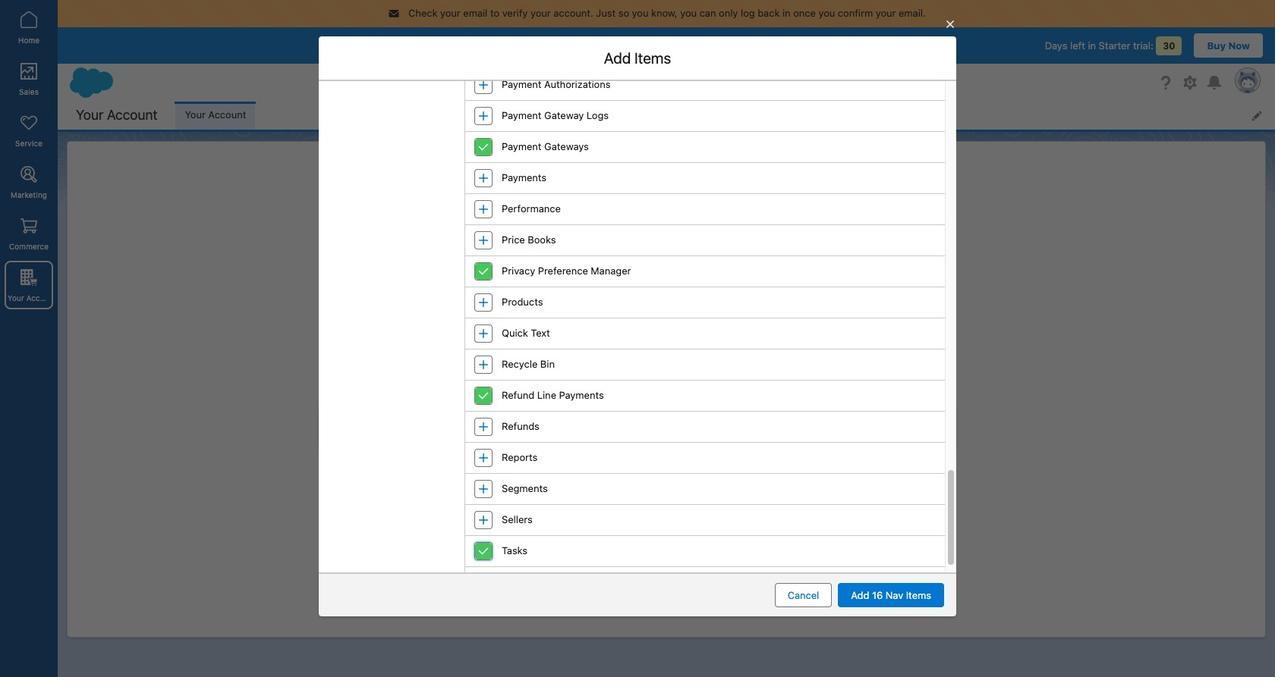 Task type: vqa. For each thing, say whether or not it's contained in the screenshot.
Approval Requests
no



Task type: locate. For each thing, give the bounding box(es) containing it.
you've
[[793, 259, 823, 271]]

1 horizontal spatial now
[[1228, 39, 1250, 51]]

0 vertical spatial buy now
[[1207, 39, 1250, 51]]

add for add more items
[[862, 312, 880, 324]]

2 vertical spatial add
[[851, 590, 869, 602]]

added.
[[826, 259, 858, 271]]

check
[[408, 7, 438, 19]]

you
[[632, 7, 649, 19], [680, 7, 697, 19], [819, 7, 835, 19]]

0 vertical spatial buy
[[1207, 39, 1226, 51]]

home
[[18, 36, 40, 45]]

you left can
[[680, 7, 697, 19]]

sales link
[[5, 55, 53, 103]]

payment for payment authorizations
[[502, 78, 542, 91]]

payment up payment gateways
[[502, 109, 542, 122]]

1 vertical spatial payments
[[559, 390, 604, 402]]

search... button
[[536, 70, 839, 94]]

1 horizontal spatial you
[[680, 7, 697, 19]]

payment
[[502, 78, 542, 91], [502, 109, 542, 122], [502, 141, 542, 153]]

items inside button
[[909, 312, 934, 324]]

starter
[[1099, 39, 1130, 51]]

0 horizontal spatial buy
[[646, 497, 664, 509]]

bar
[[514, 259, 530, 271]]

0 horizontal spatial your account
[[8, 294, 56, 303]]

payment left gateways
[[502, 141, 542, 153]]

commerce link
[[5, 209, 53, 258]]

logs
[[587, 109, 609, 122]]

home link
[[5, 3, 53, 52]]

0 horizontal spatial buy now button
[[633, 491, 700, 515]]

in right left
[[1088, 39, 1096, 51]]

you right so
[[632, 7, 649, 19]]

payment up payment gateway logs
[[502, 78, 542, 91]]

0 vertical spatial buy now button
[[1194, 33, 1263, 57]]

1 vertical spatial in
[[1088, 39, 1096, 51]]

just
[[596, 7, 616, 19]]

account.
[[553, 7, 593, 19]]

email.
[[899, 7, 926, 19]]

can
[[700, 7, 716, 19]]

in
[[783, 7, 791, 19], [1088, 39, 1096, 51]]

0 vertical spatial in
[[783, 7, 791, 19]]

1 vertical spatial more
[[883, 312, 906, 324]]

back
[[758, 7, 780, 19]]

your account
[[76, 107, 157, 123], [185, 109, 246, 121], [8, 294, 56, 303]]

payment authorizations
[[502, 78, 611, 91]]

in right back
[[783, 7, 791, 19]]

list box
[[465, 0, 945, 599]]

list box containing payment authorizations
[[465, 0, 945, 599]]

learn
[[602, 273, 628, 286]]

0 vertical spatial payment
[[502, 78, 542, 91]]

0 vertical spatial add
[[604, 49, 631, 67]]

items
[[635, 49, 671, 67], [733, 217, 769, 234], [909, 312, 934, 324], [906, 590, 931, 602]]

0 horizontal spatial buy now
[[646, 497, 687, 509]]

your
[[76, 107, 103, 123], [185, 109, 206, 121], [535, 217, 565, 234], [8, 294, 24, 303]]

tasks
[[502, 545, 528, 557]]

buy now
[[1207, 39, 1250, 51], [646, 497, 687, 509]]

for
[[532, 259, 545, 271]]

0 vertical spatial more
[[631, 273, 654, 286]]

now for left buy now button
[[666, 497, 687, 509]]

1 horizontal spatial buy now
[[1207, 39, 1250, 51]]

payments right line on the bottom of the page
[[559, 390, 604, 402]]

buy now for left buy now button
[[646, 497, 687, 509]]

2 horizontal spatial you
[[819, 7, 835, 19]]

items
[[766, 259, 791, 271]]

add
[[604, 49, 631, 67], [862, 312, 880, 324], [851, 590, 869, 602]]

your account link
[[176, 101, 255, 129], [5, 261, 56, 310]]

payment for payment gateway logs
[[502, 109, 542, 122]]

0 vertical spatial payments
[[502, 172, 547, 184]]

you right once
[[819, 7, 835, 19]]

1 horizontal spatial payments
[[559, 390, 604, 402]]

reorder
[[590, 259, 626, 271]]

learn more link
[[602, 273, 654, 286]]

books
[[528, 234, 556, 246]]

verify
[[502, 7, 528, 19]]

trial:
[[1133, 39, 1153, 51]]

reports
[[502, 452, 538, 464]]

1 vertical spatial buy
[[646, 497, 664, 509]]

0 horizontal spatial now
[[666, 497, 687, 509]]

buy
[[1207, 39, 1226, 51], [646, 497, 664, 509]]

0 horizontal spatial more
[[631, 273, 654, 286]]

1 horizontal spatial more
[[883, 312, 906, 324]]

buy now button
[[1194, 33, 1263, 57], [633, 491, 700, 515]]

refund
[[502, 390, 534, 402]]

1 vertical spatial payment
[[502, 109, 542, 122]]

add for add 16 nav items
[[851, 590, 869, 602]]

line
[[537, 390, 556, 402]]

text
[[531, 327, 550, 339]]

1 vertical spatial now
[[666, 497, 687, 509]]

know,
[[651, 7, 678, 19]]

your left email.
[[876, 7, 896, 19]]

personalize your nav bar for this app. reorder items, and rename or remove items you've added. learn more
[[417, 259, 858, 286]]

0 horizontal spatial you
[[632, 7, 649, 19]]

left
[[1070, 39, 1085, 51]]

your left nav
[[473, 259, 493, 271]]

confirm
[[838, 7, 873, 19]]

app.
[[567, 259, 587, 271]]

2 you from the left
[[680, 7, 697, 19]]

payments up performance
[[502, 172, 547, 184]]

2 horizontal spatial your account
[[185, 109, 246, 121]]

cancel
[[788, 590, 819, 602]]

more
[[631, 273, 654, 286], [883, 312, 906, 324]]

days left in starter trial: 30
[[1045, 39, 1175, 51]]

payments
[[502, 172, 547, 184], [559, 390, 604, 402]]

1 vertical spatial add
[[862, 312, 880, 324]]

1 vertical spatial buy now button
[[633, 491, 700, 515]]

account
[[107, 107, 157, 123], [208, 109, 246, 121], [569, 217, 624, 234], [26, 294, 56, 303]]

1 vertical spatial your account link
[[5, 261, 56, 310]]

0 vertical spatial your account link
[[176, 101, 255, 129]]

now
[[1228, 39, 1250, 51], [666, 497, 687, 509]]

add 16 nav items button
[[838, 584, 944, 608]]

1 vertical spatial buy now
[[646, 497, 687, 509]]

1 payment from the top
[[502, 78, 542, 91]]

search...
[[565, 76, 606, 88]]

your account inside list
[[185, 109, 246, 121]]

add inside add 16 nav items "button"
[[851, 590, 869, 602]]

2 vertical spatial payment
[[502, 141, 542, 153]]

2 payment from the top
[[502, 109, 542, 122]]

add inside add more items button
[[862, 312, 880, 324]]

app
[[628, 217, 655, 234]]

0 vertical spatial now
[[1228, 39, 1250, 51]]

3 payment from the top
[[502, 141, 542, 153]]



Task type: describe. For each thing, give the bounding box(es) containing it.
your inside personalize your nav bar for this app. reorder items, and rename or remove items you've added. learn more
[[473, 259, 493, 271]]

account inside list
[[208, 109, 246, 121]]

quick text
[[502, 327, 550, 339]]

service link
[[5, 106, 53, 155]]

your inside your account list
[[185, 109, 206, 121]]

segments
[[502, 483, 548, 495]]

performance
[[502, 203, 561, 215]]

more inside personalize your nav bar for this app. reorder items, and rename or remove items you've added. learn more
[[631, 273, 654, 286]]

payment for payment gateways
[[502, 141, 542, 153]]

edit your account app navigation items
[[506, 217, 769, 234]]

your left email
[[440, 7, 461, 19]]

0 horizontal spatial your account link
[[5, 261, 56, 310]]

0 horizontal spatial payments
[[502, 172, 547, 184]]

payment gateways
[[502, 141, 589, 153]]

preference
[[538, 265, 588, 277]]

service
[[15, 139, 42, 148]]

your right verify
[[530, 7, 551, 19]]

remove
[[729, 259, 763, 271]]

1 horizontal spatial buy
[[1207, 39, 1226, 51]]

now for the right buy now button
[[1228, 39, 1250, 51]]

so
[[618, 7, 629, 19]]

1 horizontal spatial your account
[[76, 107, 157, 123]]

navigation
[[658, 217, 729, 234]]

gateway
[[544, 109, 584, 122]]

1 you from the left
[[632, 7, 649, 19]]

bin
[[540, 358, 555, 371]]

privacy
[[502, 265, 535, 277]]

price
[[502, 234, 525, 246]]

add items
[[604, 49, 671, 67]]

sales
[[19, 87, 39, 96]]

0 horizontal spatial in
[[783, 7, 791, 19]]

gateways
[[544, 141, 589, 153]]

check your email to verify your account. just so you know, you can only log back in once you confirm your email.
[[408, 7, 926, 19]]

sellers
[[502, 514, 533, 526]]

30
[[1163, 40, 1175, 51]]

recycle
[[502, 358, 538, 371]]

add 16 nav items
[[851, 590, 931, 602]]

price books
[[502, 234, 556, 246]]

add for add items
[[604, 49, 631, 67]]

to
[[490, 7, 500, 19]]

3 you from the left
[[819, 7, 835, 19]]

add more items button
[[849, 306, 947, 330]]

nav
[[886, 590, 903, 602]]

buy now for the right buy now button
[[1207, 39, 1250, 51]]

personalize
[[417, 259, 470, 271]]

marketing link
[[5, 158, 53, 206]]

manager
[[591, 265, 631, 277]]

1 horizontal spatial your account link
[[176, 101, 255, 129]]

your account list
[[176, 101, 1275, 129]]

email
[[463, 7, 488, 19]]

recycle bin
[[502, 358, 555, 371]]

nav
[[496, 259, 512, 271]]

once
[[793, 7, 816, 19]]

refunds
[[502, 421, 540, 433]]

or
[[717, 259, 726, 271]]

edit
[[506, 217, 531, 234]]

only
[[719, 7, 738, 19]]

authorizations
[[544, 78, 611, 91]]

payment gateway logs
[[502, 109, 609, 122]]

refund line payments
[[502, 390, 604, 402]]

commerce
[[9, 242, 49, 251]]

this
[[548, 259, 565, 271]]

cancel button
[[775, 584, 832, 608]]

quick
[[502, 327, 528, 339]]

items inside "button"
[[906, 590, 931, 602]]

items,
[[629, 259, 657, 271]]

privacy preference manager
[[502, 265, 631, 277]]

rename
[[680, 259, 714, 271]]

and
[[660, 259, 677, 271]]

16
[[872, 590, 883, 602]]

1 horizontal spatial buy now button
[[1194, 33, 1263, 57]]

products
[[502, 296, 543, 308]]

add more items
[[862, 312, 934, 324]]

1 horizontal spatial in
[[1088, 39, 1096, 51]]

log
[[741, 7, 755, 19]]

days
[[1045, 39, 1067, 51]]

more inside button
[[883, 312, 906, 324]]

marketing
[[11, 191, 47, 200]]



